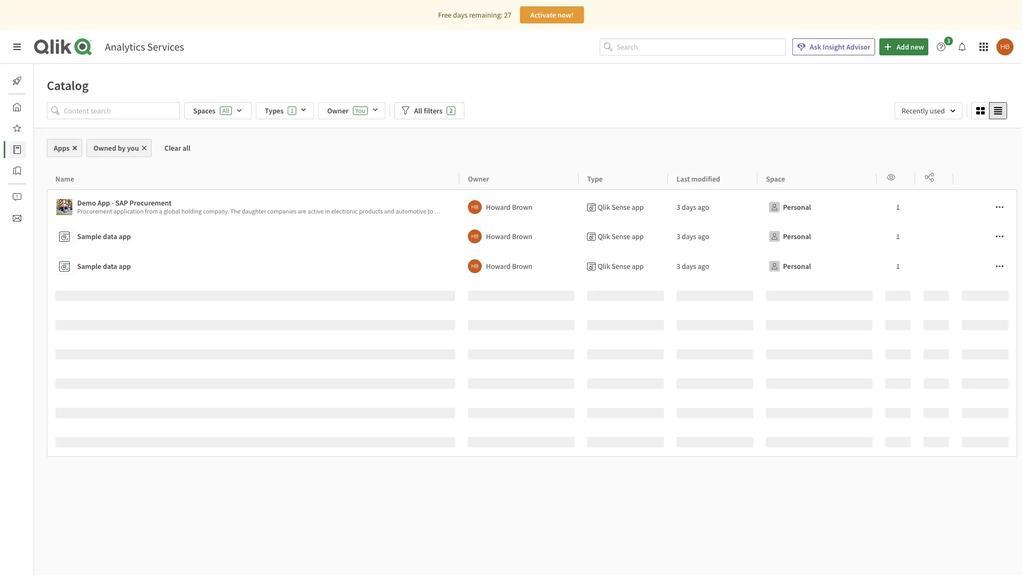 Task type: vqa. For each thing, say whether or not it's contained in the screenshot.
looking
no



Task type: locate. For each thing, give the bounding box(es) containing it.
and right chemicals
[[463, 207, 474, 215]]

3 personal button from the top
[[766, 258, 813, 275]]

3 days ago
[[677, 202, 709, 212], [677, 232, 709, 241], [677, 261, 709, 271]]

3 days ago cell
[[668, 190, 758, 221], [668, 221, 758, 251], [668, 251, 758, 281]]

2 vertical spatial personal button
[[766, 258, 813, 275]]

automotive
[[396, 207, 426, 215]]

2 vertical spatial 3 days ago
[[677, 261, 709, 271]]

1 vertical spatial catalog
[[34, 145, 58, 154]]

catalog up home
[[47, 77, 89, 93]]

3 days ago button for howard brown cell related to 3 days ago cell corresponding to third 1 cell from the bottom's qlik sense app cell
[[677, 199, 709, 216]]

all for all
[[222, 106, 229, 115]]

in
[[325, 207, 330, 215]]

0 vertical spatial howard brown
[[486, 202, 532, 212]]

2 vertical spatial 3 days ago button
[[677, 258, 709, 275]]

apps button
[[47, 139, 82, 157]]

0 vertical spatial brown
[[512, 202, 532, 212]]

1 vertical spatial brown
[[512, 232, 532, 241]]

1 howard from the top
[[486, 202, 511, 212]]

1 vertical spatial howard brown
[[486, 232, 532, 241]]

all for all filters
[[414, 106, 422, 116]]

filters
[[424, 106, 443, 116]]

2 3 days ago button from the top
[[677, 228, 709, 245]]

3 sense from the top
[[612, 261, 630, 271]]

0 vertical spatial qlik
[[598, 202, 610, 212]]

1 personal button from the top
[[766, 199, 813, 216]]

1 1 cell from the top
[[877, 190, 915, 221]]

0 vertical spatial sense
[[612, 202, 630, 212]]

1 horizontal spatial howard brown image
[[997, 38, 1014, 55]]

owner left "you"
[[327, 106, 349, 116]]

the right etc.
[[529, 207, 539, 215]]

1 sample data app from the top
[[77, 232, 131, 241]]

howard brown
[[486, 202, 532, 212], [486, 232, 532, 241], [486, 261, 532, 271]]

type
[[587, 174, 603, 183]]

Search text field
[[617, 38, 786, 56]]

3 personal cell from the top
[[758, 251, 877, 281]]

1 vertical spatial qlik sense app
[[598, 232, 644, 241]]

1 horizontal spatial and
[[463, 207, 474, 215]]

more actions image for second 1 cell
[[996, 232, 1004, 241]]

more actions image
[[996, 203, 1004, 211], [996, 232, 1004, 241], [996, 262, 1004, 270]]

2 vertical spatial data
[[103, 261, 117, 271]]

2 brown from the top
[[512, 232, 532, 241]]

3 howard brown from the top
[[486, 261, 532, 271]]

company.
[[203, 207, 229, 215]]

and
[[384, 207, 394, 215], [463, 207, 474, 215]]

1 horizontal spatial the
[[529, 207, 539, 215]]

1 inside the filters region
[[291, 106, 294, 115]]

services
[[147, 40, 184, 54]]

2 vertical spatial brown
[[512, 261, 532, 271]]

from right comes
[[572, 207, 585, 215]]

searchbar element
[[600, 38, 786, 56]]

0 vertical spatial sample
[[77, 232, 101, 241]]

alerts image
[[13, 193, 21, 201]]

procurement right the -
[[130, 198, 172, 208]]

procurement
[[130, 198, 172, 208], [77, 207, 112, 215]]

owner up pharmaceutical
[[468, 174, 489, 183]]

1 for 3 days ago cell associated with second 1 cell
[[896, 232, 900, 241]]

0 vertical spatial qlik sense app
[[598, 202, 644, 212]]

sense
[[612, 202, 630, 212], [612, 232, 630, 241], [612, 261, 630, 271]]

free
[[438, 10, 452, 20]]

chemicals
[[435, 207, 462, 215]]

procurement right qlik sense app image
[[77, 207, 112, 215]]

all filters
[[414, 106, 443, 116]]

you
[[127, 143, 139, 153]]

1 vertical spatial howard brown image
[[468, 259, 482, 273]]

Content search text field
[[64, 102, 180, 119]]

1 vertical spatial 3 days ago button
[[677, 228, 709, 245]]

1 vertical spatial howard
[[486, 232, 511, 241]]

1 vertical spatial owner
[[468, 174, 489, 183]]

2 vertical spatial ago
[[698, 261, 709, 271]]

2 a from the left
[[586, 207, 590, 215]]

sample data app button for howard brown cell associated with 3 days ago cell associated with second 1 cell
[[56, 226, 455, 247]]

ago for 3rd 1 cell's 3 days ago cell
[[698, 261, 709, 271]]

0 vertical spatial howard brown image
[[468, 200, 482, 214]]

2 personal cell from the top
[[758, 221, 877, 251]]

3 3 days ago from the top
[[677, 261, 709, 271]]

cell
[[915, 190, 954, 221], [954, 190, 1018, 221], [915, 221, 954, 251], [954, 221, 1018, 251], [915, 251, 954, 281], [954, 251, 1018, 281]]

app for howard brown icon for third 1 cell from the bottom
[[632, 202, 644, 212]]

3 for personal cell corresponding to 3 days ago cell associated with second 1 cell
[[677, 232, 680, 241]]

0 horizontal spatial and
[[384, 207, 394, 215]]

2 sense from the top
[[612, 232, 630, 241]]

qlik sense app for howard brown icon corresponding to second 1 cell
[[598, 232, 644, 241]]

2 vertical spatial more actions image
[[996, 262, 1004, 270]]

all right spaces
[[222, 106, 229, 115]]

1 howard brown image from the top
[[468, 200, 482, 214]]

1 sample from the top
[[77, 232, 101, 241]]

sample data app button
[[56, 226, 455, 247], [56, 256, 455, 277]]

sap
[[115, 198, 128, 208], [591, 207, 601, 215]]

personal button for 3 days ago cell associated with second 1 cell
[[766, 228, 813, 245]]

all left filters
[[414, 106, 422, 116]]

sample data app
[[77, 232, 131, 241], [77, 261, 131, 271]]

howard brown image
[[468, 200, 482, 214], [468, 229, 482, 243]]

1 vertical spatial sample
[[77, 261, 101, 271]]

3 days ago cell for 3rd 1 cell
[[668, 251, 758, 281]]

qlik sense app cell for 3rd 1 cell's 3 days ago cell howard brown cell
[[579, 251, 668, 281]]

1 vertical spatial ago
[[698, 232, 709, 241]]

last
[[677, 174, 690, 183]]

2 vertical spatial qlik
[[598, 261, 610, 271]]

2 howard brown cell from the top
[[459, 221, 579, 251]]

2 howard brown image from the top
[[468, 229, 482, 243]]

2 vertical spatial qlik sense app
[[598, 261, 644, 271]]

used
[[930, 106, 945, 116]]

personal
[[783, 202, 811, 212], [783, 232, 811, 241], [783, 261, 811, 271]]

the left "daughter"
[[230, 207, 241, 215]]

howard for left howard brown image
[[486, 261, 511, 271]]

recently
[[902, 106, 929, 116]]

0 vertical spatial 3 days ago button
[[677, 199, 709, 216]]

3 qlik from the top
[[598, 261, 610, 271]]

0 vertical spatial personal button
[[766, 199, 813, 216]]

3
[[947, 37, 950, 45], [677, 202, 680, 212], [677, 232, 680, 241], [677, 261, 680, 271]]

from
[[145, 207, 158, 215], [572, 207, 585, 215]]

a
[[159, 207, 162, 215], [586, 207, 590, 215]]

2 3 days ago from the top
[[677, 232, 709, 241]]

1 3 days ago cell from the top
[[668, 190, 758, 221]]

all
[[183, 143, 191, 153]]

sample data app button for 3rd 1 cell's 3 days ago cell howard brown cell
[[56, 256, 455, 277]]

1 a from the left
[[159, 207, 162, 215]]

products
[[359, 207, 383, 215]]

are
[[298, 207, 306, 215]]

1 3 days ago button from the top
[[677, 199, 709, 216]]

personal button
[[766, 199, 813, 216], [766, 228, 813, 245], [766, 258, 813, 275]]

free days remaining: 27
[[438, 10, 512, 20]]

to
[[428, 207, 433, 215]]

remaining:
[[469, 10, 503, 20]]

3 days ago for 3rd 1 cell's 3 days ago cell
[[677, 261, 709, 271]]

0 horizontal spatial owner
[[327, 106, 349, 116]]

1 horizontal spatial from
[[572, 207, 585, 215]]

0 horizontal spatial all
[[222, 106, 229, 115]]

qlik
[[598, 202, 610, 212], [598, 232, 610, 241], [598, 261, 610, 271]]

3 button
[[933, 37, 956, 55]]

1 brown from the top
[[512, 202, 532, 212]]

0 horizontal spatial the
[[230, 207, 241, 215]]

brown for left howard brown image
[[512, 261, 532, 271]]

howard
[[486, 202, 511, 212], [486, 232, 511, 241], [486, 261, 511, 271]]

more actions image for third 1 cell from the bottom
[[996, 203, 1004, 211]]

catalog up name
[[34, 145, 58, 154]]

brown for howard brown icon corresponding to second 1 cell
[[512, 232, 532, 241]]

qlik sense app
[[598, 202, 644, 212], [598, 232, 644, 241], [598, 261, 644, 271]]

3 personal from the top
[[783, 261, 811, 271]]

1
[[291, 106, 294, 115], [896, 202, 900, 212], [896, 232, 900, 241], [896, 261, 900, 271]]

2 more actions image from the top
[[996, 232, 1004, 241]]

3 qlik sense app cell from the top
[[579, 251, 668, 281]]

days
[[453, 10, 468, 20], [682, 202, 696, 212], [682, 232, 696, 241], [682, 261, 696, 271]]

0 vertical spatial 3 days ago
[[677, 202, 709, 212]]

personal cell
[[758, 190, 877, 221], [758, 221, 877, 251], [758, 251, 877, 281]]

app for howard brown icon corresponding to second 1 cell
[[632, 232, 644, 241]]

all
[[414, 106, 422, 116], [222, 106, 229, 115]]

1 qlik sense app from the top
[[598, 202, 644, 212]]

and right products
[[384, 207, 394, 215]]

1 sense from the top
[[612, 202, 630, 212]]

clear all button
[[156, 139, 199, 157]]

1 qlik from the top
[[598, 202, 610, 212]]

1 vertical spatial howard brown image
[[468, 229, 482, 243]]

app
[[632, 202, 644, 212], [119, 232, 131, 241], [632, 232, 644, 241], [119, 261, 131, 271], [632, 261, 644, 271]]

howard brown image down pharmaceutical
[[468, 229, 482, 243]]

1 ago from the top
[[698, 202, 709, 212]]

2 personal button from the top
[[766, 228, 813, 245]]

1 3 days ago from the top
[[677, 202, 709, 212]]

used in image
[[925, 173, 934, 181]]

2 qlik sense app from the top
[[598, 232, 644, 241]]

3 howard from the top
[[486, 261, 511, 271]]

3 howard brown cell from the top
[[459, 251, 579, 281]]

2 vertical spatial howard
[[486, 261, 511, 271]]

personal for 3 days ago cell associated with second 1 cell
[[783, 232, 811, 241]]

sample for left howard brown image
[[77, 261, 101, 271]]

1 howard brown from the top
[[486, 202, 532, 212]]

3 3 days ago cell from the top
[[668, 251, 758, 281]]

catalog
[[47, 77, 89, 93], [34, 145, 58, 154]]

howard brown cell for 3rd 1 cell's 3 days ago cell
[[459, 251, 579, 281]]

ask
[[810, 42, 821, 52]]

2 vertical spatial personal
[[783, 261, 811, 271]]

0 vertical spatial sample data app button
[[56, 226, 455, 247]]

howard for howard brown icon for third 1 cell from the bottom
[[486, 202, 511, 212]]

the
[[230, 207, 241, 215], [529, 207, 539, 215]]

2 qlik sense app cell from the top
[[579, 221, 668, 251]]

howard brown image right chemicals
[[468, 200, 482, 214]]

howard brown cell for 3 days ago cell corresponding to third 1 cell from the bottom
[[459, 190, 579, 221]]

last modified
[[677, 174, 720, 183]]

1 vertical spatial sample data app
[[77, 261, 131, 271]]

electronic
[[331, 207, 358, 215]]

1 vertical spatial personal
[[783, 232, 811, 241]]

0 vertical spatial data
[[540, 207, 552, 215]]

you
[[356, 106, 365, 115]]

0 horizontal spatial from
[[145, 207, 158, 215]]

2 howard brown from the top
[[486, 232, 532, 241]]

etc.
[[518, 207, 528, 215]]

application
[[114, 207, 144, 215]]

sample
[[77, 232, 101, 241], [77, 261, 101, 271]]

qlik sense app cell
[[579, 190, 668, 221], [579, 221, 668, 251], [579, 251, 668, 281]]

ago
[[698, 202, 709, 212], [698, 232, 709, 241], [698, 261, 709, 271]]

2
[[449, 106, 453, 115]]

0 vertical spatial sample data app
[[77, 232, 131, 241]]

personal button for 3 days ago cell corresponding to third 1 cell from the bottom
[[766, 199, 813, 216]]

2 3 days ago cell from the top
[[668, 221, 758, 251]]

0 vertical spatial owner
[[327, 106, 349, 116]]

demo app - sap procurement procurement application from a global holding company. the daughter companies are active in electronic products and automotive to chemicals and pharmaceutical etc. the data comes from a sap bw system.
[[77, 198, 633, 215]]

1 more actions image from the top
[[996, 203, 1004, 211]]

new
[[911, 42, 924, 52]]

3 for personal cell associated with 3 days ago cell corresponding to third 1 cell from the bottom
[[677, 202, 680, 212]]

2 sample data app button from the top
[[56, 256, 455, 277]]

1 howard brown cell from the top
[[459, 190, 579, 221]]

1 personal from the top
[[783, 202, 811, 212]]

0 vertical spatial more actions image
[[996, 203, 1004, 211]]

data
[[540, 207, 552, 215], [103, 232, 117, 241], [103, 261, 117, 271]]

1 horizontal spatial a
[[586, 207, 590, 215]]

2 sample from the top
[[77, 261, 101, 271]]

1 personal cell from the top
[[758, 190, 877, 221]]

qlik for howard brown icon for third 1 cell from the bottom
[[598, 202, 610, 212]]

howard brown cell
[[459, 190, 579, 221], [459, 221, 579, 251], [459, 251, 579, 281]]

3 more actions image from the top
[[996, 262, 1004, 270]]

0 horizontal spatial procurement
[[77, 207, 112, 215]]

2 vertical spatial sense
[[612, 261, 630, 271]]

3 3 days ago button from the top
[[677, 258, 709, 275]]

2 sample data app from the top
[[77, 261, 131, 271]]

sap right the -
[[115, 198, 128, 208]]

viewed by image
[[887, 173, 896, 181]]

2 vertical spatial howard brown
[[486, 261, 532, 271]]

1 vertical spatial 3 days ago
[[677, 232, 709, 241]]

1 sample data app button from the top
[[56, 226, 455, 247]]

qlik for howard brown icon corresponding to second 1 cell
[[598, 232, 610, 241]]

howard brown for howard brown icon corresponding to second 1 cell
[[486, 232, 532, 241]]

1 vertical spatial personal button
[[766, 228, 813, 245]]

3 days ago button
[[677, 199, 709, 216], [677, 228, 709, 245], [677, 258, 709, 275]]

1 vertical spatial qlik
[[598, 232, 610, 241]]

2 howard from the top
[[486, 232, 511, 241]]

2 personal from the top
[[783, 232, 811, 241]]

1 vertical spatial sample data app button
[[56, 256, 455, 277]]

3 brown from the top
[[512, 261, 532, 271]]

Recently used field
[[895, 102, 963, 119]]

0 vertical spatial howard
[[486, 202, 511, 212]]

owned
[[93, 143, 116, 153]]

0 horizontal spatial a
[[159, 207, 162, 215]]

from left global
[[145, 207, 158, 215]]

howard brown image for third 1 cell from the bottom
[[468, 200, 482, 214]]

howard brown image
[[997, 38, 1014, 55], [468, 259, 482, 273]]

days for 3 days ago cell associated with second 1 cell
[[682, 232, 696, 241]]

1 vertical spatial more actions image
[[996, 232, 1004, 241]]

3 ago from the top
[[698, 261, 709, 271]]

2 qlik from the top
[[598, 232, 610, 241]]

owner
[[327, 106, 349, 116], [468, 174, 489, 183]]

howard brown cell for 3 days ago cell associated with second 1 cell
[[459, 221, 579, 251]]

1 horizontal spatial owner
[[468, 174, 489, 183]]

2 ago from the top
[[698, 232, 709, 241]]

sap left bw
[[591, 207, 601, 215]]

0 vertical spatial ago
[[698, 202, 709, 212]]

a left global
[[159, 207, 162, 215]]

a left bw
[[586, 207, 590, 215]]

1 qlik sense app cell from the top
[[579, 190, 668, 221]]

1 horizontal spatial all
[[414, 106, 422, 116]]

1 vertical spatial sense
[[612, 232, 630, 241]]

0 vertical spatial personal
[[783, 202, 811, 212]]

1 cell
[[877, 190, 915, 221], [877, 221, 915, 251], [877, 251, 915, 281]]

brown
[[512, 202, 532, 212], [512, 232, 532, 241], [512, 261, 532, 271]]

owner inside the filters region
[[327, 106, 349, 116]]

howard brown for left howard brown image
[[486, 261, 532, 271]]

name
[[55, 174, 74, 183]]



Task type: describe. For each thing, give the bounding box(es) containing it.
personal cell for 3 days ago cell corresponding to third 1 cell from the bottom
[[758, 190, 877, 221]]

0 horizontal spatial howard brown image
[[468, 259, 482, 273]]

1 horizontal spatial sap
[[591, 207, 601, 215]]

subscriptions image
[[13, 214, 21, 223]]

1 and from the left
[[384, 207, 394, 215]]

companies
[[267, 207, 297, 215]]

analytics services element
[[105, 40, 184, 54]]

ask insight advisor button
[[792, 38, 875, 55]]

by
[[118, 143, 126, 153]]

sense for howard brown icon corresponding to second 1 cell
[[612, 232, 630, 241]]

types
[[265, 106, 284, 116]]

27
[[504, 10, 512, 20]]

bw
[[603, 207, 611, 215]]

add new
[[897, 42, 924, 52]]

sample data app for 3rd 1 cell
[[77, 261, 131, 271]]

2 1 cell from the top
[[877, 221, 915, 251]]

qlik sense app image
[[56, 199, 72, 215]]

1 from from the left
[[145, 207, 158, 215]]

sample for howard brown icon corresponding to second 1 cell
[[77, 232, 101, 241]]

catalog link
[[9, 141, 58, 158]]

3 days ago cell for second 1 cell
[[668, 221, 758, 251]]

3 days ago for 3 days ago cell associated with second 1 cell
[[677, 232, 709, 241]]

2 from from the left
[[572, 207, 585, 215]]

owned by you button
[[87, 139, 152, 157]]

apps
[[54, 143, 70, 153]]

3 days ago for 3 days ago cell corresponding to third 1 cell from the bottom
[[677, 202, 709, 212]]

more actions image for 3rd 1 cell
[[996, 262, 1004, 270]]

filters region
[[34, 100, 1022, 128]]

ask insight advisor
[[810, 42, 871, 52]]

system.
[[613, 207, 633, 215]]

add new button
[[880, 38, 929, 55]]

0 vertical spatial howard brown image
[[997, 38, 1014, 55]]

qlik sense app for howard brown icon for third 1 cell from the bottom
[[598, 202, 644, 212]]

1 for 3 days ago cell corresponding to third 1 cell from the bottom
[[896, 202, 900, 212]]

3 1 cell from the top
[[877, 251, 915, 281]]

home
[[34, 102, 53, 112]]

0 vertical spatial catalog
[[47, 77, 89, 93]]

insight
[[823, 42, 845, 52]]

3 qlik sense app from the top
[[598, 261, 644, 271]]

personal for 3rd 1 cell's 3 days ago cell
[[783, 261, 811, 271]]

howard brown for howard brown icon for third 1 cell from the bottom
[[486, 202, 532, 212]]

activate
[[530, 10, 556, 20]]

days for 3rd 1 cell's 3 days ago cell
[[682, 261, 696, 271]]

add
[[897, 42, 909, 52]]

1 for 3rd 1 cell's 3 days ago cell
[[896, 261, 900, 271]]

activate now! link
[[520, 6, 584, 23]]

1 the from the left
[[230, 207, 241, 215]]

favorites image
[[13, 124, 21, 133]]

3 for 3rd 1 cell's 3 days ago cell personal cell
[[677, 261, 680, 271]]

modified
[[692, 174, 720, 183]]

3 inside 3 dropdown button
[[947, 37, 950, 45]]

holding
[[181, 207, 202, 215]]

personal for 3 days ago cell corresponding to third 1 cell from the bottom
[[783, 202, 811, 212]]

howard brown image for second 1 cell
[[468, 229, 482, 243]]

space
[[766, 174, 785, 183]]

comes
[[554, 207, 571, 215]]

app for left howard brown image
[[632, 261, 644, 271]]

pharmaceutical
[[475, 207, 517, 215]]

analytics
[[105, 40, 145, 54]]

catalog inside navigation pane element
[[34, 145, 58, 154]]

advisor
[[847, 42, 871, 52]]

app
[[98, 198, 110, 208]]

open sidebar menu image
[[13, 43, 21, 51]]

brown for howard brown icon for third 1 cell from the bottom
[[512, 202, 532, 212]]

home link
[[9, 98, 53, 116]]

sense for left howard brown image
[[612, 261, 630, 271]]

switch view group
[[972, 102, 1007, 119]]

analytics services
[[105, 40, 184, 54]]

collections image
[[13, 167, 21, 175]]

qlik sense app cell for howard brown cell related to 3 days ago cell corresponding to third 1 cell from the bottom
[[579, 190, 668, 221]]

2 the from the left
[[529, 207, 539, 215]]

clear all
[[165, 143, 191, 153]]

global
[[164, 207, 180, 215]]

ago for 3 days ago cell associated with second 1 cell
[[698, 232, 709, 241]]

3 days ago button for qlik sense app cell related to howard brown cell associated with 3 days ago cell associated with second 1 cell
[[677, 228, 709, 245]]

2 and from the left
[[463, 207, 474, 215]]

spaces
[[193, 106, 216, 116]]

3 days ago button for qlik sense app cell related to 3rd 1 cell's 3 days ago cell howard brown cell
[[677, 258, 709, 275]]

1 horizontal spatial procurement
[[130, 198, 172, 208]]

-
[[112, 198, 114, 208]]

now!
[[558, 10, 574, 20]]

0 horizontal spatial sap
[[115, 198, 128, 208]]

howard for howard brown icon corresponding to second 1 cell
[[486, 232, 511, 241]]

alerts
[[34, 192, 52, 202]]

sample data app for second 1 cell
[[77, 232, 131, 241]]

ago for 3 days ago cell corresponding to third 1 cell from the bottom
[[698, 202, 709, 212]]

1 vertical spatial data
[[103, 232, 117, 241]]

daughter
[[242, 207, 266, 215]]

recently used
[[902, 106, 945, 116]]

personal button for 3rd 1 cell's 3 days ago cell
[[766, 258, 813, 275]]

owned by you
[[93, 143, 139, 153]]

qlik sense app cell for howard brown cell associated with 3 days ago cell associated with second 1 cell
[[579, 221, 668, 251]]

navigation pane element
[[0, 68, 58, 231]]

personal cell for 3rd 1 cell's 3 days ago cell
[[758, 251, 877, 281]]

alerts link
[[9, 188, 52, 206]]

activate now!
[[530, 10, 574, 20]]

data inside demo app - sap procurement procurement application from a global holding company. the daughter companies are active in electronic products and automotive to chemicals and pharmaceutical etc. the data comes from a sap bw system.
[[540, 207, 552, 215]]

clear
[[165, 143, 181, 153]]

days for 3 days ago cell corresponding to third 1 cell from the bottom
[[682, 202, 696, 212]]

3 days ago cell for third 1 cell from the bottom
[[668, 190, 758, 221]]

demo
[[77, 198, 96, 208]]

getting started image
[[13, 77, 21, 85]]

sense for howard brown icon for third 1 cell from the bottom
[[612, 202, 630, 212]]

active
[[308, 207, 324, 215]]

personal cell for 3 days ago cell associated with second 1 cell
[[758, 221, 877, 251]]



